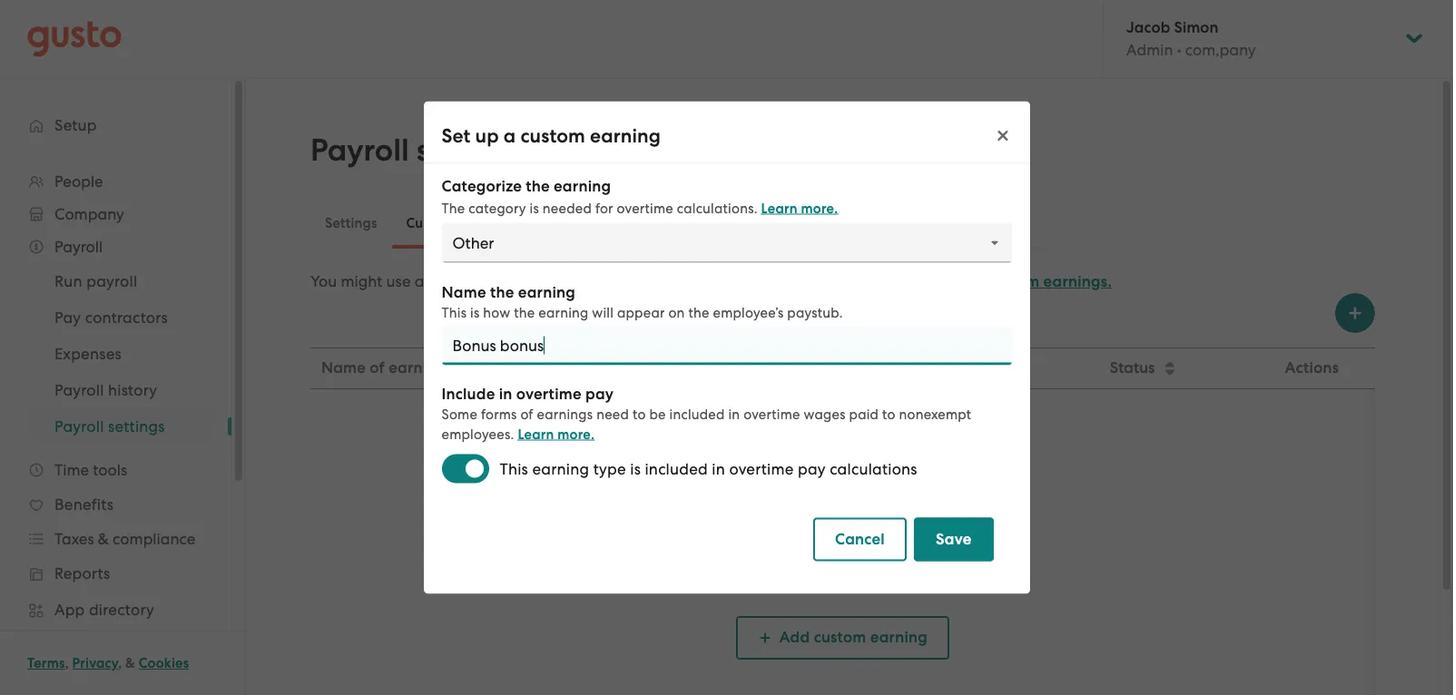 Task type: locate. For each thing, give the bounding box(es) containing it.
0 horizontal spatial earnings
[[458, 215, 515, 232]]

type down need
[[594, 460, 627, 478]]

might
[[341, 272, 383, 291]]

earnings down "categorize" at left top
[[458, 215, 515, 232]]

1 vertical spatial for
[[579, 272, 599, 291]]

you might use a custom earning type for a signing bonus or severance pay. learn more about custom earnings.
[[310, 272, 1113, 292]]

pay inside button
[[895, 359, 923, 378]]

is left how
[[470, 305, 480, 321]]

more.
[[801, 200, 839, 217], [558, 426, 595, 443]]

this
[[442, 305, 467, 321], [500, 460, 529, 478]]

1 horizontal spatial this
[[500, 460, 529, 478]]

earning
[[590, 124, 661, 148], [554, 177, 611, 196], [484, 272, 539, 291], [518, 283, 576, 302], [539, 305, 589, 321], [389, 359, 446, 378], [533, 460, 590, 478], [871, 628, 928, 648]]

for up will
[[579, 272, 599, 291]]

save
[[936, 530, 972, 549]]

include in overtime pay inside button
[[755, 359, 923, 378]]

type inside dialog
[[594, 460, 627, 478]]

0 vertical spatial earnings
[[458, 215, 515, 232]]

1 horizontal spatial learn
[[762, 200, 798, 217]]

learn left more
[[852, 272, 894, 292]]

name inside custom earning types grid
[[321, 359, 366, 378]]

earnings
[[458, 215, 515, 232], [537, 406, 593, 423], [740, 567, 819, 590]]

paid
[[850, 406, 879, 423]]

1 vertical spatial earnings
[[537, 406, 593, 423]]

settings
[[417, 132, 529, 169]]

learn more. link for include in overtime pay
[[518, 426, 595, 443]]

include in overtime pay
[[755, 359, 923, 378], [442, 385, 614, 404]]

for right needed
[[596, 200, 614, 217]]

earnings inside custom earning types grid
[[740, 567, 819, 590]]

actions
[[1286, 359, 1340, 378]]

been
[[908, 567, 954, 590]]

earning down learn more.
[[533, 460, 590, 478]]

1 vertical spatial more.
[[558, 426, 595, 443]]

the up how
[[490, 283, 514, 302]]

for inside you might use a custom earning type for a signing bonus or severance pay. learn more about custom earnings.
[[579, 272, 599, 291]]

a
[[504, 124, 516, 148], [415, 272, 424, 291], [603, 272, 613, 291]]

name inside name the earning this is how the earning will appear on the employee's paystub.
[[442, 283, 487, 302]]

0 horizontal spatial type
[[543, 272, 575, 291]]

a up will
[[603, 272, 613, 291]]

1 horizontal spatial custom
[[667, 567, 735, 590]]

1 horizontal spatial earnings
[[537, 406, 593, 423]]

learn right calculations.
[[762, 200, 798, 217]]

1 to from the left
[[633, 406, 646, 423]]

earning left will
[[539, 305, 589, 321]]

in up wages
[[811, 359, 824, 378]]

name down might
[[321, 359, 366, 378]]

add custom earning
[[780, 628, 928, 648]]

0 horizontal spatial pay
[[586, 385, 614, 404]]

forms
[[481, 406, 517, 423]]

2 horizontal spatial pay
[[895, 359, 923, 378]]

employees.
[[442, 426, 515, 443]]

0 vertical spatial of
[[370, 359, 385, 378]]

more. up pay.
[[801, 200, 839, 217]]

0 vertical spatial include
[[755, 359, 807, 378]]

learn more. link for categorize the earning
[[762, 200, 839, 217]]

learn right employees. at bottom
[[518, 426, 554, 443]]

0 vertical spatial this
[[442, 305, 467, 321]]

terms , privacy , & cookies
[[27, 656, 189, 672]]

0 horizontal spatial learn
[[518, 426, 554, 443]]

pay down wages
[[798, 460, 826, 478]]

custom earning type dialog
[[424, 101, 1030, 594]]

is inside name the earning this is how the earning will appear on the employee's paystub.
[[470, 305, 480, 321]]

1 horizontal spatial a
[[504, 124, 516, 148]]

include inside include in overtime pay button
[[755, 359, 807, 378]]

custom right add
[[814, 628, 867, 648]]

cookies button
[[139, 653, 189, 675]]

0 vertical spatial custom
[[406, 215, 455, 232]]

2 vertical spatial earnings
[[740, 567, 819, 590]]

type inside you might use a custom earning type for a signing bonus or severance pay. learn more about custom earnings.
[[543, 272, 575, 291]]

this down employees. at bottom
[[500, 460, 529, 478]]

employee's
[[713, 305, 784, 321]]

custom earning types grid
[[310, 348, 1376, 696]]

in inside include in overtime pay button
[[811, 359, 824, 378]]

2 vertical spatial is
[[630, 460, 641, 478]]

to
[[633, 406, 646, 423], [883, 406, 896, 423]]

1 vertical spatial of
[[521, 406, 534, 423]]

to left be
[[633, 406, 646, 423]]

overtime
[[617, 200, 674, 217], [827, 359, 891, 378], [517, 385, 582, 404], [744, 406, 801, 423], [730, 460, 794, 478]]

include
[[755, 359, 807, 378], [442, 385, 495, 404]]

name
[[442, 283, 487, 302], [321, 359, 366, 378]]

0 horizontal spatial include in overtime pay
[[442, 385, 614, 404]]

1 vertical spatial include in overtime pay
[[442, 385, 614, 404]]

for for earning
[[596, 200, 614, 217]]

be
[[650, 406, 666, 423]]

a right use
[[415, 272, 424, 291]]

custom
[[521, 124, 586, 148], [428, 272, 480, 291], [988, 272, 1040, 292], [814, 628, 867, 648]]

0 horizontal spatial custom
[[406, 215, 455, 232]]

is down some forms of earnings need to be included in overtime wages paid to nonexempt employees.
[[630, 460, 641, 478]]

earnings inside some forms of earnings need to be included in overtime wages paid to nonexempt employees.
[[537, 406, 593, 423]]

appear
[[617, 305, 665, 321]]

1 horizontal spatial type
[[594, 460, 627, 478]]

of inside some forms of earnings need to be included in overtime wages paid to nonexempt employees.
[[521, 406, 534, 423]]

a right up
[[504, 124, 516, 148]]

earning inside you might use a custom earning type for a signing bonus or severance pay. learn more about custom earnings.
[[484, 272, 539, 291]]

0 horizontal spatial this
[[442, 305, 467, 321]]

learn more about custom earnings. link
[[852, 272, 1113, 292]]

1 vertical spatial is
[[470, 305, 480, 321]]

1 horizontal spatial include in overtime pay
[[755, 359, 923, 378]]

0 horizontal spatial name
[[321, 359, 366, 378]]

this left how
[[442, 305, 467, 321]]

overtime up paid
[[827, 359, 891, 378]]

of right forms at the left bottom
[[521, 406, 534, 423]]

1 horizontal spatial of
[[521, 406, 534, 423]]

for
[[596, 200, 614, 217], [579, 272, 599, 291]]

earnings.
[[1044, 272, 1113, 292]]

this inside name the earning this is how the earning will appear on the employee's paystub.
[[442, 305, 467, 321]]

1 horizontal spatial pay
[[798, 460, 826, 478]]

on
[[669, 305, 685, 321]]

included down some forms of earnings need to be included in overtime wages paid to nonexempt employees.
[[645, 460, 708, 478]]

cancel
[[836, 530, 885, 549]]

learn more. link right employees. at bottom
[[518, 426, 595, 443]]

more. down category
[[558, 426, 595, 443]]

0 vertical spatial more.
[[801, 200, 839, 217]]

overtime left calculations.
[[617, 200, 674, 217]]

2 horizontal spatial earnings
[[740, 567, 819, 590]]

earning up how
[[484, 272, 539, 291]]

0 horizontal spatial of
[[370, 359, 385, 378]]

0 horizontal spatial ,
[[65, 656, 69, 672]]

add custom earning button
[[736, 617, 950, 660]]

0 vertical spatial is
[[530, 200, 539, 217]]

0 vertical spatial learn more. link
[[762, 200, 839, 217]]

overtime left wages
[[744, 406, 801, 423]]

custom right up
[[521, 124, 586, 148]]

earning up needed
[[554, 177, 611, 196]]

,
[[65, 656, 69, 672], [118, 656, 122, 672]]

earnings inside button
[[458, 215, 515, 232]]

in inside some forms of earnings need to be included in overtime wages paid to nonexempt employees.
[[729, 406, 741, 423]]

is left needed
[[530, 200, 539, 217]]

0 vertical spatial name
[[442, 283, 487, 302]]

type
[[543, 272, 575, 291], [594, 460, 627, 478]]

2 vertical spatial learn
[[518, 426, 554, 443]]

how
[[483, 305, 511, 321]]

earning up categorize the earning the category is needed for overtime calculations. learn more.
[[590, 124, 661, 148]]

0 vertical spatial include in overtime pay
[[755, 359, 923, 378]]

1 horizontal spatial ,
[[118, 656, 122, 672]]

learn more. link
[[762, 200, 839, 217], [518, 426, 595, 443]]

for for use
[[579, 272, 599, 291]]

custom inside grid
[[667, 567, 735, 590]]

learn
[[762, 200, 798, 217], [852, 272, 894, 292], [518, 426, 554, 443]]

1 horizontal spatial include
[[755, 359, 807, 378]]

include in overtime pay up wages
[[755, 359, 923, 378]]

1 horizontal spatial is
[[530, 200, 539, 217]]

status
[[1110, 359, 1156, 378]]

earning down not
[[871, 628, 928, 648]]

0 horizontal spatial include
[[442, 385, 495, 404]]

1 vertical spatial type
[[594, 460, 627, 478]]

to right paid
[[883, 406, 896, 423]]

need
[[597, 406, 629, 423]]

0 horizontal spatial a
[[415, 272, 424, 291]]

1 horizontal spatial more.
[[801, 200, 839, 217]]

0 vertical spatial for
[[596, 200, 614, 217]]

name for name the earning this is how the earning will appear on the employee's paystub.
[[442, 283, 487, 302]]

included right be
[[670, 406, 725, 423]]

earnings for custom earnings
[[458, 215, 515, 232]]

set up a custom earning
[[442, 124, 661, 148]]

for inside categorize the earning the category is needed for overtime calculations. learn more.
[[596, 200, 614, 217]]

1 vertical spatial learn
[[852, 272, 894, 292]]

1 horizontal spatial name
[[442, 283, 487, 302]]

included
[[670, 406, 725, 423], [645, 460, 708, 478]]

the
[[526, 177, 550, 196], [490, 283, 514, 302], [514, 305, 535, 321], [689, 305, 710, 321]]

0 horizontal spatial is
[[470, 305, 480, 321]]

0 vertical spatial type
[[543, 272, 575, 291]]

pay
[[895, 359, 923, 378], [586, 385, 614, 404], [798, 460, 826, 478]]

not
[[873, 567, 904, 590]]

pay up nonexempt
[[895, 359, 923, 378]]

earning up some
[[389, 359, 446, 378]]

the right on at the top
[[689, 305, 710, 321]]

wages
[[804, 406, 846, 423]]

include in overtime pay up forms at the left bottom
[[442, 385, 614, 404]]

status button
[[1100, 350, 1249, 388]]

custom inside you might use a custom earning type for a signing bonus or severance pay. learn more about custom earnings.
[[428, 272, 480, 291]]

learn more. link up severance on the top of the page
[[762, 200, 839, 217]]

save button
[[914, 518, 994, 562]]

included inside some forms of earnings need to be included in overtime wages paid to nonexempt employees.
[[670, 406, 725, 423]]

, left the privacy
[[65, 656, 69, 672]]

the inside categorize the earning the category is needed for overtime calculations. learn more.
[[526, 177, 550, 196]]

0 vertical spatial pay
[[895, 359, 923, 378]]

of inside custom earning types grid
[[370, 359, 385, 378]]

more
[[898, 272, 936, 292]]

1 vertical spatial name
[[321, 359, 366, 378]]

1 horizontal spatial learn more. link
[[762, 200, 839, 217]]

0 vertical spatial learn
[[762, 200, 798, 217]]

include down employee's
[[755, 359, 807, 378]]

1 vertical spatial this
[[500, 460, 529, 478]]

custom
[[406, 215, 455, 232], [667, 567, 735, 590]]

custom earnings have not been added
[[667, 567, 1019, 590]]

privacy
[[72, 656, 118, 672]]

2 horizontal spatial learn
[[852, 272, 894, 292]]

pay up need
[[586, 385, 614, 404]]

is
[[530, 200, 539, 217], [470, 305, 480, 321], [630, 460, 641, 478]]

1 vertical spatial include
[[442, 385, 495, 404]]

some
[[442, 406, 478, 423]]

0 vertical spatial included
[[670, 406, 725, 423]]

calculations
[[830, 460, 918, 478]]

Name the earning field
[[442, 326, 1012, 366]]

payroll
[[310, 132, 409, 169]]

custom inside button
[[406, 215, 455, 232]]

this earning type is included in overtime pay calculations
[[500, 460, 918, 478]]

the up needed
[[526, 177, 550, 196]]

of
[[370, 359, 385, 378], [521, 406, 534, 423]]

0 horizontal spatial more.
[[558, 426, 595, 443]]

name for name of earning
[[321, 359, 366, 378]]

in
[[811, 359, 824, 378], [499, 385, 513, 404], [729, 406, 741, 423], [712, 460, 726, 478]]

1 horizontal spatial to
[[883, 406, 896, 423]]

name up how
[[442, 283, 487, 302]]

1 vertical spatial learn more. link
[[518, 426, 595, 443]]

earning down needed
[[518, 283, 576, 302]]

earnings up learn more.
[[537, 406, 593, 423]]

custom right use
[[428, 272, 480, 291]]

, left &
[[118, 656, 122, 672]]

0 horizontal spatial to
[[633, 406, 646, 423]]

payroll settings
[[310, 132, 529, 169]]

signing
[[616, 272, 668, 291]]

of down might
[[370, 359, 385, 378]]

include up some
[[442, 385, 495, 404]]

0 horizontal spatial learn more. link
[[518, 426, 595, 443]]

in up this earning type is included in overtime pay calculations
[[729, 406, 741, 423]]

1 vertical spatial custom
[[667, 567, 735, 590]]

type down needed
[[543, 272, 575, 291]]

earnings up add
[[740, 567, 819, 590]]

more. inside categorize the earning the category is needed for overtime calculations. learn more.
[[801, 200, 839, 217]]



Task type: describe. For each thing, give the bounding box(es) containing it.
in down some forms of earnings need to be included in overtime wages paid to nonexempt employees.
[[712, 460, 726, 478]]

name the earning this is how the earning will appear on the employee's paystub.
[[442, 283, 843, 321]]

calculations.
[[677, 200, 758, 217]]

&
[[125, 656, 135, 672]]

about
[[939, 272, 984, 292]]

learn more.
[[518, 426, 595, 443]]

in up forms at the left bottom
[[499, 385, 513, 404]]

2 vertical spatial pay
[[798, 460, 826, 478]]

some forms of earnings need to be included in overtime wages paid to nonexempt employees.
[[442, 406, 972, 443]]

cookies
[[139, 656, 189, 672]]

overtime inside some forms of earnings need to be included in overtime wages paid to nonexempt employees.
[[744, 406, 801, 423]]

is inside categorize the earning the category is needed for overtime calculations. learn more.
[[530, 200, 539, 217]]

you
[[310, 272, 337, 291]]

This earning type is included in overtime pay calculations checkbox
[[442, 449, 500, 489]]

overtime inside categorize the earning the category is needed for overtime calculations. learn more.
[[617, 200, 674, 217]]

categorize
[[442, 177, 522, 196]]

home image
[[27, 20, 122, 57]]

paystub.
[[788, 305, 843, 321]]

payroll settings tab list
[[310, 198, 1376, 249]]

nonexempt
[[900, 406, 972, 423]]

overtime up learn more.
[[517, 385, 582, 404]]

include in overtime pay button
[[744, 350, 1098, 388]]

earning inside categorize the earning the category is needed for overtime calculations. learn more.
[[554, 177, 611, 196]]

include in overtime pay inside custom earning type dialog
[[442, 385, 614, 404]]

privacy link
[[72, 656, 118, 672]]

have
[[824, 567, 869, 590]]

settings button
[[310, 202, 392, 245]]

1 vertical spatial included
[[645, 460, 708, 478]]

learn inside categorize the earning the category is needed for overtime calculations. learn more.
[[762, 200, 798, 217]]

the right how
[[514, 305, 535, 321]]

custom right about
[[988, 272, 1040, 292]]

earnings for custom earnings have not been added
[[740, 567, 819, 590]]

terms
[[27, 656, 65, 672]]

2 to from the left
[[883, 406, 896, 423]]

pay.
[[814, 272, 845, 291]]

custom inside button
[[814, 628, 867, 648]]

the
[[442, 200, 465, 217]]

overtime inside button
[[827, 359, 891, 378]]

set
[[442, 124, 471, 148]]

added
[[959, 567, 1019, 590]]

terms link
[[27, 656, 65, 672]]

2 horizontal spatial a
[[603, 272, 613, 291]]

custom earnings
[[406, 215, 515, 232]]

use
[[386, 272, 411, 291]]

2 horizontal spatial is
[[630, 460, 641, 478]]

will
[[592, 305, 614, 321]]

category
[[567, 359, 634, 378]]

custom earnings button
[[392, 202, 529, 245]]

1 , from the left
[[65, 656, 69, 672]]

category button
[[556, 350, 742, 388]]

1 vertical spatial pay
[[586, 385, 614, 404]]

a inside dialog
[[504, 124, 516, 148]]

custom for custom earnings
[[406, 215, 455, 232]]

severance
[[738, 272, 810, 291]]

bonus
[[672, 272, 716, 291]]

earning inside button
[[871, 628, 928, 648]]

settings
[[325, 215, 377, 232]]

categorize the earning the category is needed for overtime calculations. learn more.
[[442, 177, 839, 217]]

cancel button
[[814, 518, 907, 562]]

custom inside dialog
[[521, 124, 586, 148]]

up
[[476, 124, 499, 148]]

category
[[469, 200, 526, 217]]

overtime down some forms of earnings need to be included in overtime wages paid to nonexempt employees.
[[730, 460, 794, 478]]

include inside custom earning type dialog
[[442, 385, 495, 404]]

or
[[720, 272, 734, 291]]

needed
[[543, 200, 592, 217]]

name of earning
[[321, 359, 446, 378]]

account menu element
[[1103, 0, 1427, 77]]

custom for custom earnings have not been added
[[667, 567, 735, 590]]

2 , from the left
[[118, 656, 122, 672]]

add
[[780, 628, 810, 648]]



Task type: vqa. For each thing, say whether or not it's contained in the screenshot.
"earnings" within the Custom earnings button
yes



